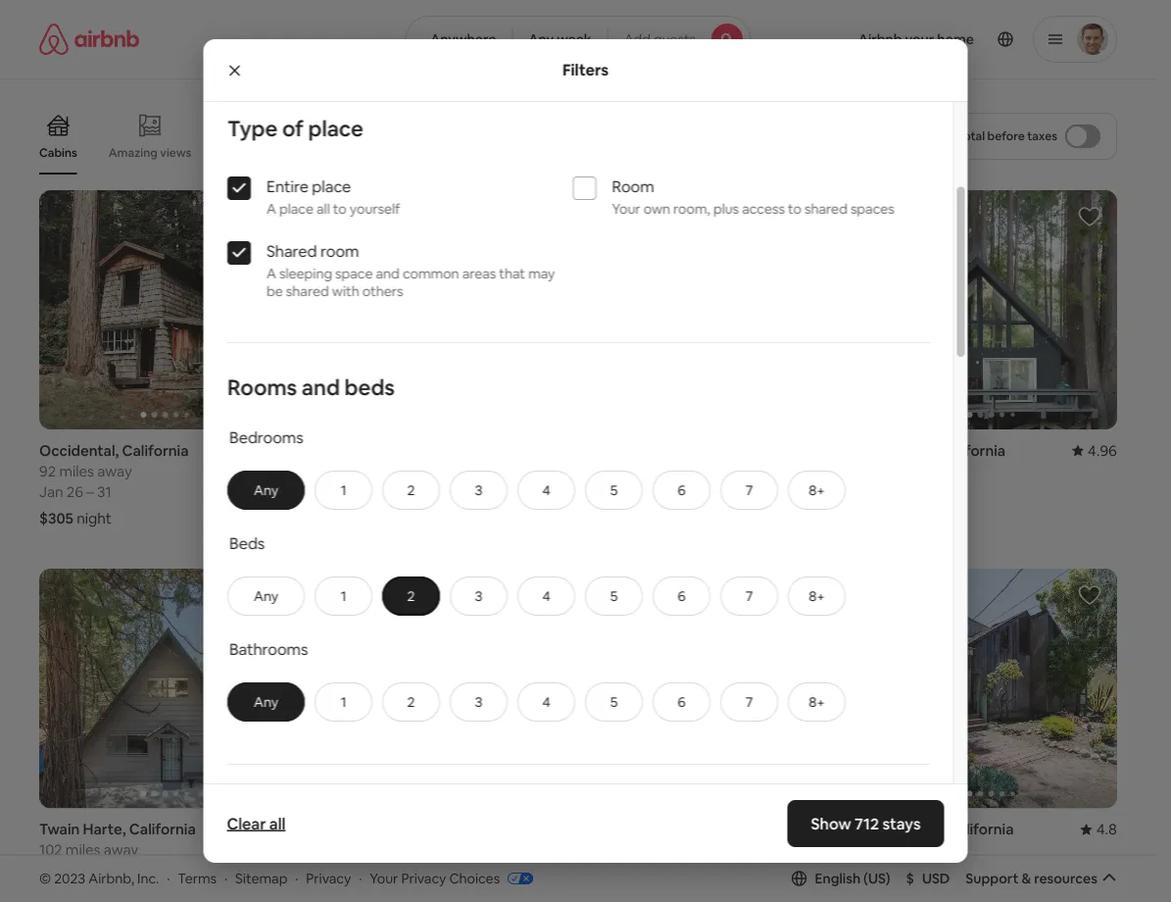 Task type: vqa. For each thing, say whether or not it's contained in the screenshot.
Bedrooms 5 button
yes



Task type: locate. For each thing, give the bounding box(es) containing it.
away inside "santa cruz, california 27 miles away nov 5 – 10"
[[923, 840, 958, 859]]

1 vertical spatial 3
[[475, 587, 482, 605]]

5 button for bedrooms
[[585, 471, 643, 510]]

show inside button
[[533, 783, 569, 801]]

and
[[376, 265, 399, 282], [301, 373, 340, 401]]

any down bathrooms
[[254, 693, 278, 711]]

2 5 button from the top
[[585, 576, 643, 616]]

away up "31"
[[97, 462, 132, 481]]

8+ button
[[788, 471, 846, 510], [788, 576, 846, 616], [788, 682, 846, 722]]

any button up bathrooms
[[227, 576, 305, 616]]

1 8+ element from the top
[[809, 481, 825, 499]]

1 4 button from the top
[[517, 471, 575, 510]]

away inside 69 miles away nov 1 – 6 $184 night
[[649, 462, 684, 481]]

all right clear
[[270, 813, 286, 834]]

night right the $210
[[350, 509, 385, 528]]

any button down 4.98 out of 5 average rating image
[[227, 471, 305, 510]]

shared inside shared room a sleeping space and common areas that may be shared with others
[[286, 282, 329, 300]]

3 any element from the top
[[248, 693, 284, 711]]

any element down 4.98 out of 5 average rating image
[[248, 481, 284, 499]]

2 to from the left
[[788, 200, 802, 218]]

any up bathrooms
[[254, 587, 278, 605]]

shared
[[805, 200, 848, 218], [286, 282, 329, 300]]

5 button
[[585, 471, 643, 510], [585, 576, 643, 616], [585, 682, 643, 722]]

2 horizontal spatial night
[[626, 509, 661, 528]]

group for 56 miles away
[[315, 190, 567, 430]]

terms link
[[178, 869, 217, 887]]

1 5 button from the top
[[585, 471, 643, 510]]

any for any button associated with bedrooms
[[254, 481, 278, 499]]

0 vertical spatial a
[[266, 200, 276, 218]]

1 8+ from the top
[[809, 481, 825, 499]]

0 vertical spatial show
[[533, 783, 569, 801]]

show for show 712 stays
[[811, 813, 852, 834]]

(us)
[[864, 870, 891, 887]]

1 7 button from the top
[[720, 471, 778, 510]]

your right privacy link
[[370, 869, 399, 887]]

© 2023 airbnb, inc. ·
[[39, 869, 170, 887]]

group containing amazing views
[[39, 98, 782, 175]]

3 for bathrooms
[[475, 693, 482, 711]]

to left the add to wishlist: acampo, california image
[[788, 200, 802, 218]]

place down entire
[[279, 200, 313, 218]]

any down 4.98 out of 5 average rating image
[[254, 481, 278, 499]]

1 any element from the top
[[248, 481, 284, 499]]

add to wishlist: santa cruz, california image
[[1079, 584, 1102, 607]]

place right the of
[[308, 114, 363, 142]]

1 vertical spatial 3 button
[[450, 576, 508, 616]]

0 horizontal spatial all
[[270, 813, 286, 834]]

7 for beds
[[746, 587, 753, 605]]

· right terms link on the left of the page
[[225, 869, 228, 887]]

2 button for bathrooms
[[382, 682, 440, 722]]

10 right '$'
[[918, 861, 933, 880]]

3 for bedrooms
[[475, 481, 482, 499]]

1 1 button from the top
[[314, 471, 372, 510]]

show left 712
[[811, 813, 852, 834]]

3 button for bedrooms
[[450, 471, 508, 510]]

2 8+ from the top
[[809, 587, 825, 605]]

0 horizontal spatial to
[[333, 200, 346, 218]]

away
[[97, 462, 132, 481], [373, 462, 408, 481], [649, 462, 684, 481], [928, 462, 963, 481], [104, 840, 138, 859], [923, 840, 958, 859]]

english (us) button
[[792, 870, 891, 887]]

beds
[[344, 373, 395, 401]]

away down cazadero,
[[928, 462, 963, 481]]

3 button
[[450, 471, 508, 510], [450, 576, 508, 616], [450, 682, 508, 722]]

5 for bedrooms
[[610, 481, 618, 499]]

0 vertical spatial 8+
[[809, 481, 825, 499]]

1 6 button from the top
[[653, 471, 711, 510]]

type
[[227, 114, 277, 142]]

miles inside occidental, california 92 miles away jan 26 – 31 $305 night
[[59, 462, 94, 481]]

2 vertical spatial 7 button
[[720, 682, 778, 722]]

8+ button for bathrooms
[[788, 682, 846, 722]]

1 horizontal spatial show
[[811, 813, 852, 834]]

miles down cazadero,
[[890, 462, 925, 481]]

away inside twain harte, california 102 miles away nov 1 – 6
[[104, 840, 138, 859]]

add
[[624, 30, 651, 48]]

0 vertical spatial 2 button
[[382, 471, 440, 510]]

support
[[966, 870, 1019, 887]]

0 horizontal spatial shared
[[286, 282, 329, 300]]

5 button for beds
[[585, 576, 643, 616]]

to left the yourself
[[333, 200, 346, 218]]

2 any element from the top
[[248, 587, 284, 605]]

0 vertical spatial 4
[[542, 481, 550, 499]]

0 vertical spatial 7 button
[[720, 471, 778, 510]]

0 vertical spatial all
[[316, 200, 330, 218]]

8+ button for bedrooms
[[788, 471, 846, 510]]

1 horizontal spatial 10
[[918, 861, 933, 880]]

1 vertical spatial 2 button
[[382, 576, 440, 616]]

8+ element for bathrooms
[[809, 693, 825, 711]]

0 horizontal spatial privacy
[[306, 869, 351, 887]]

miles inside the cazadero, california 101 miles away
[[890, 462, 925, 481]]

a inside entire place a place all to yourself
[[266, 200, 276, 218]]

2 any button from the top
[[227, 576, 305, 616]]

7 for bedrooms
[[746, 481, 753, 499]]

night
[[77, 509, 112, 528], [350, 509, 385, 528], [626, 509, 661, 528]]

2 vertical spatial 8+ button
[[788, 682, 846, 722]]

california inside occidental, california 92 miles away jan 26 – 31 $305 night
[[122, 441, 189, 460]]

group for twain harte, california
[[39, 569, 291, 808]]

5 up the $184
[[610, 481, 618, 499]]

cazadero, california 101 miles away
[[866, 441, 1006, 481]]

a down entire
[[266, 200, 276, 218]]

0 vertical spatial 8+ button
[[788, 471, 846, 510]]

4.88 out of 5 average rating image
[[246, 820, 291, 839]]

8+ element
[[809, 481, 825, 499], [809, 587, 825, 605], [809, 693, 825, 711]]

1 vertical spatial all
[[270, 813, 286, 834]]

·
[[167, 869, 170, 887], [225, 869, 228, 887], [295, 869, 299, 887], [359, 869, 362, 887]]

cabins
[[39, 145, 77, 160]]

10
[[345, 861, 360, 880], [918, 861, 933, 880]]

3 1 button from the top
[[314, 682, 372, 722]]

3
[[475, 481, 482, 499], [475, 587, 482, 605], [475, 693, 482, 711]]

None search field
[[406, 16, 751, 63]]

away inside the cazadero, california 101 miles away
[[928, 462, 963, 481]]

1 8+ button from the top
[[788, 471, 846, 510]]

2 vertical spatial any button
[[227, 682, 305, 722]]

english
[[816, 870, 861, 887]]

occidental, california 92 miles away jan 26 – 31 $305 night
[[39, 441, 189, 528]]

7 button
[[720, 471, 778, 510], [720, 576, 778, 616], [720, 682, 778, 722]]

miles
[[59, 462, 94, 481], [335, 462, 370, 481], [611, 462, 646, 481], [890, 462, 925, 481], [66, 840, 101, 859], [885, 840, 920, 859]]

add to wishlist: arnold, california image
[[528, 584, 551, 607]]

a down 'shared'
[[266, 265, 276, 282]]

1 button
[[314, 471, 372, 510], [314, 576, 372, 616], [314, 682, 372, 722]]

miles up 26
[[59, 462, 94, 481]]

california up support
[[948, 820, 1015, 839]]

1 horizontal spatial to
[[788, 200, 802, 218]]

1 privacy from the left
[[306, 869, 351, 887]]

1 vertical spatial show
[[811, 813, 852, 834]]

any element
[[248, 481, 284, 499], [248, 587, 284, 605], [248, 693, 284, 711]]

2 vertical spatial 4 button
[[517, 682, 575, 722]]

shared right be
[[286, 282, 329, 300]]

4 for beds
[[542, 587, 550, 605]]

night down "31"
[[77, 509, 112, 528]]

0 vertical spatial your
[[612, 200, 640, 218]]

1 horizontal spatial all
[[316, 200, 330, 218]]

0 vertical spatial 4 button
[[517, 471, 575, 510]]

0 vertical spatial 8+ element
[[809, 481, 825, 499]]

any left week
[[529, 30, 554, 48]]

away inside occidental, california 92 miles away jan 26 – 31 $305 night
[[97, 462, 132, 481]]

any element down bathrooms
[[248, 693, 284, 711]]

1 vertical spatial 8+
[[809, 587, 825, 605]]

and left beds
[[301, 373, 340, 401]]

2 6 button from the top
[[653, 576, 711, 616]]

0 vertical spatial 1 button
[[314, 471, 372, 510]]

712
[[855, 813, 880, 834]]

2 vertical spatial 4
[[542, 693, 550, 711]]

3 7 button from the top
[[720, 682, 778, 722]]

to inside room your own room, plus access to shared spaces
[[788, 200, 802, 218]]

2 vertical spatial 3 button
[[450, 682, 508, 722]]

3 · from the left
[[295, 869, 299, 887]]

8+ for beds
[[809, 587, 825, 605]]

privacy right 15
[[402, 869, 447, 887]]

show left map
[[533, 783, 569, 801]]

any button down bathrooms
[[227, 682, 305, 722]]

display total before taxes button
[[900, 113, 1118, 160]]

twain
[[39, 820, 80, 839]]

2 4 from the top
[[542, 587, 550, 605]]

1 horizontal spatial your
[[612, 200, 640, 218]]

0 horizontal spatial 10
[[345, 861, 360, 880]]

miles inside "santa cruz, california 27 miles away nov 5 – 10"
[[885, 840, 920, 859]]

1 to from the left
[[333, 200, 346, 218]]

night inside 56 miles away nov 2 – 7 $210 night
[[350, 509, 385, 528]]

away down cruz,
[[923, 840, 958, 859]]

2 8+ button from the top
[[788, 576, 846, 616]]

space
[[335, 265, 373, 282]]

3 any button from the top
[[227, 682, 305, 722]]

5
[[610, 481, 618, 499], [610, 587, 618, 605], [610, 693, 618, 711], [896, 861, 904, 880]]

away right 69
[[649, 462, 684, 481]]

2 vertical spatial 8+ element
[[809, 693, 825, 711]]

place
[[308, 114, 363, 142], [312, 176, 351, 196], [279, 200, 313, 218]]

and right 'space'
[[376, 265, 399, 282]]

0 horizontal spatial and
[[301, 373, 340, 401]]

8+
[[809, 481, 825, 499], [809, 587, 825, 605], [809, 693, 825, 711]]

&
[[1022, 870, 1032, 887]]

sitemap
[[235, 869, 288, 887]]

– inside twain harte, california 102 miles away nov 1 – 6
[[79, 861, 86, 880]]

8+ button for beds
[[788, 576, 846, 616]]

miles down harte,
[[66, 840, 101, 859]]

sitemap link
[[235, 869, 288, 887]]

3 2 button from the top
[[382, 682, 440, 722]]

0 vertical spatial any element
[[248, 481, 284, 499]]

none search field containing anywhere
[[406, 16, 751, 63]]

1 horizontal spatial privacy
[[402, 869, 447, 887]]

1 vertical spatial any element
[[248, 587, 284, 605]]

all up room
[[316, 200, 330, 218]]

show 712 stays link
[[788, 800, 945, 847]]

3 8+ from the top
[[809, 693, 825, 711]]

1 horizontal spatial night
[[350, 509, 385, 528]]

2 8+ element from the top
[[809, 587, 825, 605]]

group
[[39, 98, 782, 175], [39, 190, 291, 430], [315, 190, 567, 430], [590, 190, 842, 430], [866, 190, 1118, 430], [39, 569, 291, 808], [315, 569, 567, 808], [590, 569, 842, 808], [866, 569, 1118, 808], [203, 765, 954, 902]]

1 3 from the top
[[475, 481, 482, 499]]

place right entire
[[312, 176, 351, 196]]

4.88
[[262, 820, 291, 839]]

2 vertical spatial 6 button
[[653, 682, 711, 722]]

1 10 from the left
[[345, 861, 360, 880]]

1 vertical spatial 4 button
[[517, 576, 575, 616]]

night for $184
[[626, 509, 661, 528]]

occidental,
[[39, 441, 119, 460]]

1 3 button from the top
[[450, 471, 508, 510]]

entire place a place all to yourself
[[266, 176, 400, 218]]

0 vertical spatial shared
[[805, 200, 848, 218]]

remove from wishlist: occidental, california image
[[252, 205, 276, 228]]

may
[[528, 265, 555, 282]]

before
[[988, 128, 1025, 144]]

shared left the spaces on the top right
[[805, 200, 848, 218]]

a inside shared room a sleeping space and common areas that may be shared with others
[[266, 265, 276, 282]]

1
[[340, 481, 346, 499], [620, 482, 626, 501], [340, 587, 346, 605], [340, 693, 346, 711], [69, 861, 75, 880], [620, 861, 626, 880]]

102
[[39, 840, 62, 859]]

1 vertical spatial 4
[[542, 587, 550, 605]]

5 right add to wishlist: arnold, california image
[[610, 587, 618, 605]]

nov down 102
[[39, 861, 66, 880]]

views
[[160, 145, 192, 160]]

nov down 27
[[866, 861, 893, 880]]

0 vertical spatial 5 button
[[585, 471, 643, 510]]

2 vertical spatial 8+
[[809, 693, 825, 711]]

69 miles away nov 1 – 6 $184 night
[[590, 462, 684, 528]]

5 up show map button
[[610, 693, 618, 711]]

2 vertical spatial 5 button
[[585, 682, 643, 722]]

1 4 from the top
[[542, 481, 550, 499]]

2 3 from the top
[[475, 587, 482, 605]]

your down room
[[612, 200, 640, 218]]

profile element
[[775, 0, 1118, 78]]

california right the occidental, in the left of the page
[[122, 441, 189, 460]]

any
[[529, 30, 554, 48], [254, 481, 278, 499], [254, 587, 278, 605], [254, 693, 278, 711]]

room,
[[673, 200, 710, 218]]

2 7 button from the top
[[720, 576, 778, 616]]

away right the 56
[[373, 462, 408, 481]]

3 button for bathrooms
[[450, 682, 508, 722]]

away down harte,
[[104, 840, 138, 859]]

2 10 from the left
[[918, 861, 933, 880]]

california
[[122, 441, 189, 460], [940, 441, 1006, 460], [129, 820, 196, 839], [948, 820, 1015, 839]]

any for any button related to bathrooms
[[254, 693, 278, 711]]

california up inc.
[[129, 820, 196, 839]]

1 a from the top
[[266, 200, 276, 218]]

· left 15
[[359, 869, 362, 887]]

0 vertical spatial 3
[[475, 481, 482, 499]]

1 vertical spatial any button
[[227, 576, 305, 616]]

1 2 button from the top
[[382, 471, 440, 510]]

2 4 button from the top
[[517, 576, 575, 616]]

miles right the 56
[[335, 462, 370, 481]]

shared inside room your own room, plus access to shared spaces
[[805, 200, 848, 218]]

airbnb,
[[88, 869, 134, 887]]

4.8 out of 5 average rating image
[[1081, 820, 1118, 839]]

privacy left 15
[[306, 869, 351, 887]]

nov inside "santa cruz, california 27 miles away nov 5 – 10"
[[866, 861, 893, 880]]

show
[[533, 783, 569, 801], [811, 813, 852, 834]]

2 vertical spatial 3
[[475, 693, 482, 711]]

miles inside 56 miles away nov 2 – 7 $210 night
[[335, 462, 370, 481]]

english (us)
[[816, 870, 891, 887]]

6 button for bedrooms
[[653, 471, 711, 510]]

0 vertical spatial any button
[[227, 471, 305, 510]]

4 for bedrooms
[[542, 481, 550, 499]]

add guests
[[624, 30, 696, 48]]

show inside 'link'
[[811, 813, 852, 834]]

7
[[746, 481, 753, 499], [367, 482, 375, 501], [746, 587, 753, 605], [746, 693, 753, 711]]

night inside 69 miles away nov 1 – 6 $184 night
[[626, 509, 661, 528]]

1 inside twain harte, california 102 miles away nov 1 – 6
[[69, 861, 75, 880]]

2 night from the left
[[350, 509, 385, 528]]

1 vertical spatial 6 button
[[653, 576, 711, 616]]

nov down the 56
[[315, 482, 342, 501]]

1 horizontal spatial and
[[376, 265, 399, 282]]

2 vertical spatial 1 button
[[314, 682, 372, 722]]

2 3 button from the top
[[450, 576, 508, 616]]

0 horizontal spatial night
[[77, 509, 112, 528]]

4.98 out of 5 average rating image
[[246, 441, 291, 460]]

2 vertical spatial 2 button
[[382, 682, 440, 722]]

3 3 from the top
[[475, 693, 482, 711]]

add to wishlist: arnold, california image
[[803, 584, 827, 607]]

2 vertical spatial any element
[[248, 693, 284, 711]]

4
[[542, 481, 550, 499], [542, 587, 550, 605], [542, 693, 550, 711]]

away inside 56 miles away nov 2 – 7 $210 night
[[373, 462, 408, 481]]

guests
[[654, 30, 696, 48]]

stays
[[883, 813, 921, 834]]

1 vertical spatial your
[[370, 869, 399, 887]]

choices
[[450, 869, 500, 887]]

1 vertical spatial shared
[[286, 282, 329, 300]]

– inside "santa cruz, california 27 miles away nov 5 – 10"
[[907, 861, 915, 880]]

0 vertical spatial place
[[308, 114, 363, 142]]

3 night from the left
[[626, 509, 661, 528]]

terms
[[178, 869, 217, 887]]

support & resources
[[966, 870, 1098, 887]]

show for show map
[[533, 783, 569, 801]]

1 any button from the top
[[227, 471, 305, 510]]

any week button
[[512, 16, 609, 63]]

©
[[39, 869, 51, 887]]

1 night from the left
[[77, 509, 112, 528]]

3 5 button from the top
[[585, 682, 643, 722]]

10 left 15
[[345, 861, 360, 880]]

1 vertical spatial 8+ element
[[809, 587, 825, 605]]

0 vertical spatial 6 button
[[653, 471, 711, 510]]

filters dialog
[[203, 39, 968, 902]]

1 vertical spatial 5 button
[[585, 576, 643, 616]]

3 3 button from the top
[[450, 682, 508, 722]]

night right the $184
[[626, 509, 661, 528]]

3 4 from the top
[[542, 693, 550, 711]]

any element up bathrooms
[[248, 587, 284, 605]]

miles down stays
[[885, 840, 920, 859]]

3 8+ element from the top
[[809, 693, 825, 711]]

0 vertical spatial 3 button
[[450, 471, 508, 510]]

31
[[97, 482, 112, 501]]

1 vertical spatial a
[[266, 265, 276, 282]]

1 vertical spatial 7 button
[[720, 576, 778, 616]]

0 vertical spatial and
[[376, 265, 399, 282]]

15
[[374, 861, 388, 880]]

3 button for beds
[[450, 576, 508, 616]]

1 vertical spatial 8+ button
[[788, 576, 846, 616]]

3 4 button from the top
[[517, 682, 575, 722]]

miles right 69
[[611, 462, 646, 481]]

nov down 69
[[590, 482, 617, 501]]

· left privacy link
[[295, 869, 299, 887]]

1 button for bathrooms
[[314, 682, 372, 722]]

4.8
[[1097, 820, 1118, 839]]

2 1 button from the top
[[314, 576, 372, 616]]

0 horizontal spatial show
[[533, 783, 569, 801]]

any element for bathrooms
[[248, 693, 284, 711]]

2 vertical spatial place
[[279, 200, 313, 218]]

3 6 button from the top
[[653, 682, 711, 722]]

1 horizontal spatial shared
[[805, 200, 848, 218]]

5 left '$'
[[896, 861, 904, 880]]

5 for bathrooms
[[610, 693, 618, 711]]

california right cazadero,
[[940, 441, 1006, 460]]

2 a from the top
[[266, 265, 276, 282]]

a for shared room
[[266, 265, 276, 282]]

1 vertical spatial 1 button
[[314, 576, 372, 616]]

3 8+ button from the top
[[788, 682, 846, 722]]

· right inc.
[[167, 869, 170, 887]]

and inside shared room a sleeping space and common areas that may be shared with others
[[376, 265, 399, 282]]



Task type: describe. For each thing, give the bounding box(es) containing it.
common
[[402, 265, 459, 282]]

nov 10 – 15
[[315, 861, 388, 880]]

nov left 15
[[315, 861, 342, 880]]

any inside button
[[529, 30, 554, 48]]

nov inside 69 miles away nov 1 – 6 $184 night
[[590, 482, 617, 501]]

california inside the cazadero, california 101 miles away
[[940, 441, 1006, 460]]

areas
[[462, 265, 496, 282]]

1 inside 69 miles away nov 1 – 6 $184 night
[[620, 482, 626, 501]]

night inside occidental, california 92 miles away jan 26 – 31 $305 night
[[77, 509, 112, 528]]

4.99
[[813, 820, 842, 839]]

filters
[[563, 60, 609, 80]]

2023
[[54, 869, 85, 887]]

4 · from the left
[[359, 869, 362, 887]]

3 for beds
[[475, 587, 482, 605]]

4.99 out of 5 average rating image
[[797, 820, 842, 839]]

cruz,
[[908, 820, 945, 839]]

5 for beds
[[610, 587, 618, 605]]

week
[[557, 30, 592, 48]]

add to wishlist: cazadero, california image
[[1079, 205, 1102, 228]]

7 inside 56 miles away nov 2 – 7 $210 night
[[367, 482, 375, 501]]

type of place
[[227, 114, 363, 142]]

8+ element for beds
[[809, 587, 825, 605]]

inc.
[[137, 869, 159, 887]]

6 button for bathrooms
[[653, 682, 711, 722]]

clear
[[227, 813, 266, 834]]

– inside 56 miles away nov 2 – 7 $210 night
[[356, 482, 364, 501]]

group for occidental, california
[[39, 190, 291, 430]]

your privacy choices link
[[370, 869, 534, 889]]

group for cazadero, california
[[866, 190, 1118, 430]]

56 miles away nov 2 – 7 $210 night
[[315, 462, 408, 528]]

room
[[612, 176, 654, 196]]

clear all
[[227, 813, 286, 834]]

$184
[[590, 509, 623, 528]]

total
[[959, 128, 986, 144]]

4.96
[[1088, 441, 1118, 460]]

map
[[572, 783, 600, 801]]

2 · from the left
[[225, 869, 228, 887]]

any for 2nd any button from the top
[[254, 587, 278, 605]]

8+ element for bedrooms
[[809, 481, 825, 499]]

bathrooms
[[229, 639, 308, 659]]

support & resources button
[[966, 870, 1118, 887]]

2 button for bedrooms
[[382, 471, 440, 510]]

7 button for bathrooms
[[720, 682, 778, 722]]

miles inside twain harte, california 102 miles away nov 1 – 6
[[66, 840, 101, 859]]

santa cruz, california 27 miles away nov 5 – 10
[[866, 820, 1015, 880]]

show map
[[533, 783, 600, 801]]

group for 69 miles away
[[590, 190, 842, 430]]

27
[[866, 840, 882, 859]]

$
[[907, 870, 915, 887]]

any button for bathrooms
[[227, 682, 305, 722]]

4.96 out of 5 average rating image
[[1073, 441, 1118, 460]]

add guests button
[[608, 16, 751, 63]]

92
[[39, 462, 56, 481]]

add to wishlist: acampo, california image
[[803, 205, 827, 228]]

sleeping
[[279, 265, 332, 282]]

101
[[866, 462, 887, 481]]

bedrooms
[[229, 427, 303, 447]]

5 button for bathrooms
[[585, 682, 643, 722]]

night for $210
[[350, 509, 385, 528]]

5 inside "santa cruz, california 27 miles away nov 5 – 10"
[[896, 861, 904, 880]]

any button for bedrooms
[[227, 471, 305, 510]]

that
[[499, 265, 525, 282]]

resources
[[1035, 870, 1098, 887]]

any element for bedrooms
[[248, 481, 284, 499]]

$ usd
[[907, 870, 951, 887]]

room
[[320, 241, 359, 261]]

2 2 button from the top
[[382, 576, 440, 616]]

56
[[315, 462, 332, 481]]

beds
[[229, 533, 265, 553]]

display total before taxes
[[917, 128, 1058, 144]]

– inside occidental, california 92 miles away jan 26 – 31 $305 night
[[87, 482, 94, 501]]

all inside entire place a place all to yourself
[[316, 200, 330, 218]]

$305
[[39, 509, 74, 528]]

6 inside 69 miles away nov 1 – 6 $184 night
[[640, 482, 649, 501]]

others
[[362, 282, 403, 300]]

nov down map
[[590, 861, 617, 880]]

group inside filters dialog
[[203, 765, 954, 902]]

of
[[282, 114, 303, 142]]

– inside 69 miles away nov 1 – 6 $184 night
[[630, 482, 637, 501]]

1 vertical spatial and
[[301, 373, 340, 401]]

your inside room your own room, plus access to shared spaces
[[612, 200, 640, 218]]

your privacy choices
[[370, 869, 500, 887]]

2 inside 56 miles away nov 2 – 7 $210 night
[[345, 482, 353, 501]]

add to wishlist: twain harte, california image
[[252, 584, 276, 607]]

4 for bathrooms
[[542, 693, 550, 711]]

spaces
[[851, 200, 895, 218]]

69
[[590, 462, 607, 481]]

entire
[[266, 176, 308, 196]]

group for nov 10 – 15
[[315, 569, 567, 808]]

harte,
[[83, 820, 126, 839]]

4 button for bedrooms
[[517, 471, 575, 510]]

7 button for beds
[[720, 576, 778, 616]]

taxes
[[1028, 128, 1058, 144]]

terms · sitemap · privacy
[[178, 869, 351, 887]]

$210
[[315, 509, 347, 528]]

group for santa cruz, california
[[866, 569, 1118, 808]]

1 button for bedrooms
[[314, 471, 372, 510]]

7 button for bedrooms
[[720, 471, 778, 510]]

own
[[643, 200, 670, 218]]

8+ for bedrooms
[[809, 481, 825, 499]]

nov inside twain harte, california 102 miles away nov 1 – 6
[[39, 861, 66, 880]]

anywhere
[[430, 30, 497, 48]]

1 button for beds
[[314, 576, 372, 616]]

6 inside twain harte, california 102 miles away nov 1 – 6
[[89, 861, 98, 880]]

california inside "santa cruz, california 27 miles away nov 5 – 10"
[[948, 820, 1015, 839]]

7 for bathrooms
[[746, 693, 753, 711]]

twain harte, california 102 miles away nov 1 – 6
[[39, 820, 196, 880]]

miles inside 69 miles away nov 1 – 6 $184 night
[[611, 462, 646, 481]]

rooms
[[227, 373, 297, 401]]

2 privacy from the left
[[402, 869, 447, 887]]

4 button for bathrooms
[[517, 682, 575, 722]]

8+ for bathrooms
[[809, 693, 825, 711]]

1 vertical spatial place
[[312, 176, 351, 196]]

anywhere button
[[406, 16, 513, 63]]

clear all button
[[217, 804, 296, 843]]

0 horizontal spatial your
[[370, 869, 399, 887]]

california inside twain harte, california 102 miles away nov 1 – 6
[[129, 820, 196, 839]]

10 inside "santa cruz, california 27 miles away nov 5 – 10"
[[918, 861, 933, 880]]

amazing
[[109, 145, 158, 160]]

room your own room, plus access to shared spaces
[[612, 176, 895, 218]]

nov 1 – 6
[[590, 861, 649, 880]]

4.98
[[262, 441, 291, 460]]

6 button for beds
[[653, 576, 711, 616]]

to inside entire place a place all to yourself
[[333, 200, 346, 218]]

be
[[266, 282, 283, 300]]

plus
[[713, 200, 739, 218]]

all inside button
[[270, 813, 286, 834]]

nov inside 56 miles away nov 2 – 7 $210 night
[[315, 482, 342, 501]]

santa
[[866, 820, 905, 839]]

cazadero,
[[866, 441, 936, 460]]

yourself
[[349, 200, 400, 218]]

1 · from the left
[[167, 869, 170, 887]]

shared room a sleeping space and common areas that may be shared with others
[[266, 241, 555, 300]]

display
[[917, 128, 957, 144]]

rooms and beds
[[227, 373, 395, 401]]

26
[[67, 482, 83, 501]]

4 button for beds
[[517, 576, 575, 616]]

a for entire place
[[266, 200, 276, 218]]

access
[[742, 200, 785, 218]]



